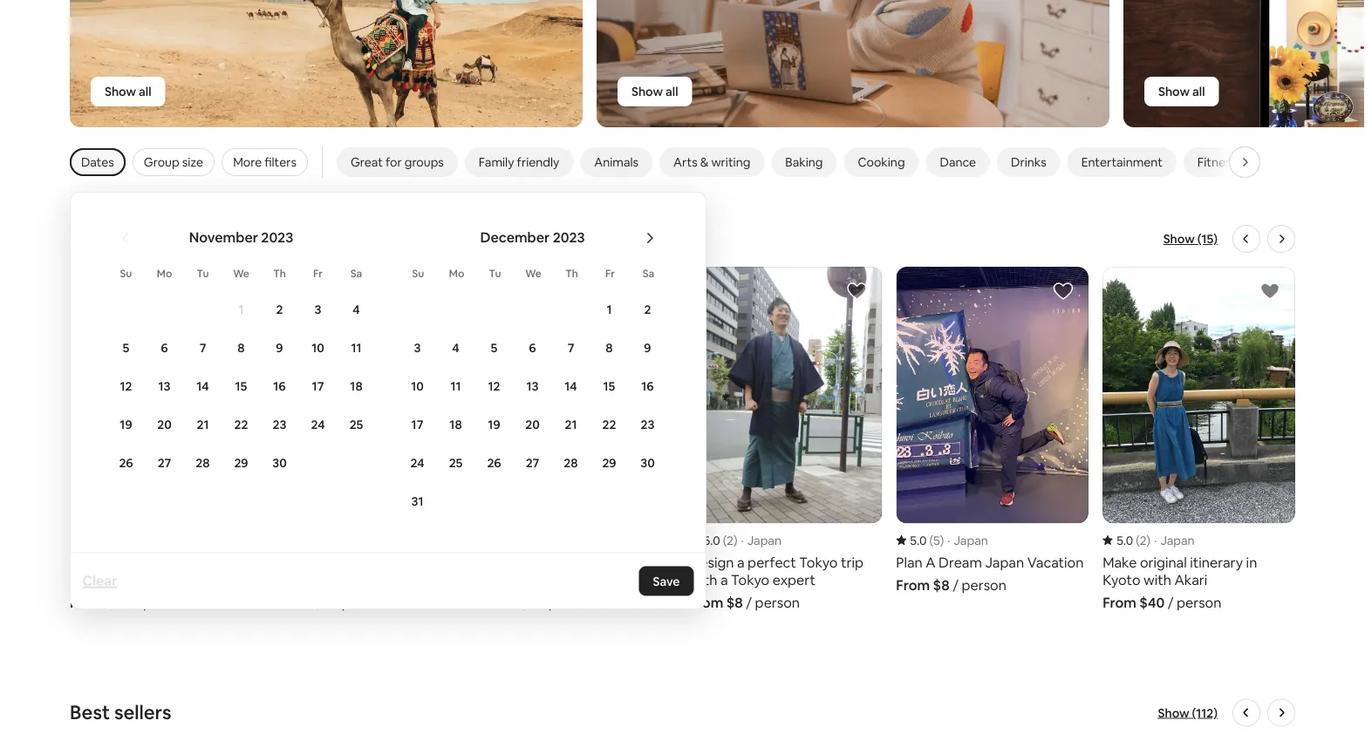 Task type: describe. For each thing, give the bounding box(es) containing it.
2 22 button from the left
[[590, 406, 629, 443]]

2 inside design a perfect tokyo trip with a tokyo expert group
[[727, 533, 734, 548]]

· inside design a perfect tokyo trip with a tokyo expert group
[[741, 533, 744, 548]]

1 for december 2023
[[607, 302, 612, 317]]

around
[[401, 226, 465, 251]]

2 20 from the left
[[526, 417, 540, 432]]

world
[[504, 226, 556, 251]]

1 28 button from the left
[[184, 445, 222, 481]]

2 21 button from the left
[[552, 406, 590, 443]]

1 12 from the left
[[120, 378, 132, 394]]

2 su from the left
[[412, 267, 424, 280]]

1 14 from the left
[[197, 378, 209, 394]]

from $8 / person for 5.0
[[690, 594, 800, 612]]

1 horizontal spatial 24 button
[[398, 445, 437, 481]]

22 for 2nd the "22" button from right
[[234, 417, 248, 432]]

writing
[[712, 154, 751, 170]]

show left (112)
[[1159, 706, 1190, 721]]

dance button
[[926, 147, 991, 177]]

1 8 from the left
[[238, 340, 245, 356]]

2 8 from the left
[[606, 340, 613, 356]]

drinks element
[[1012, 154, 1047, 170]]

27 for 2nd 27 button from right
[[158, 455, 171, 471]]

(112)
[[1193, 706, 1218, 721]]

2 23 button from the left
[[629, 406, 667, 443]]

1 horizontal spatial 4 button
[[437, 329, 475, 366]]

drinks button
[[998, 147, 1061, 177]]

arts & writing
[[674, 154, 751, 170]]

2 show all link from the left
[[618, 77, 692, 106]]

0 vertical spatial 24 button
[[299, 406, 337, 443]]

/ for design a perfect tokyo trip with a tokyo expert group
[[746, 594, 752, 612]]

show (15) link
[[1164, 230, 1218, 248]]

1 horizontal spatial 11 button
[[437, 368, 475, 405]]

arts & writing button
[[660, 147, 765, 177]]

( for from $40
[[1137, 533, 1140, 548]]

1 30 from the left
[[273, 455, 287, 471]]

1 mo from the left
[[157, 267, 172, 280]]

2 20 button from the left
[[514, 406, 552, 443]]

great
[[351, 154, 383, 170]]

all for 2nd show all link from the right
[[666, 84, 679, 99]]

save this experience image for 5.0 ( 2 )
[[1260, 281, 1281, 302]]

cooking
[[858, 154, 905, 170]]

november 2023
[[189, 229, 293, 247]]

1 26 from the left
[[119, 455, 133, 471]]

1 13 button from the left
[[145, 368, 184, 405]]

6 for second '6' button from the left
[[529, 340, 536, 356]]

clear button
[[74, 564, 126, 599]]

1 6 button from the left
[[145, 329, 184, 366]]

6 for 1st '6' button from left
[[161, 340, 168, 356]]

$45
[[107, 594, 131, 612]]

family friendly button
[[465, 147, 574, 177]]

show up animals
[[632, 84, 663, 99]]

1 5 button from the left
[[107, 329, 145, 366]]

3 show all link from the left
[[1145, 77, 1220, 106]]

for
[[386, 154, 402, 170]]

$40
[[1140, 594, 1165, 612]]

trip
[[126, 226, 159, 251]]

save this experience image inside design a perfect tokyo trip with a tokyo expert group
[[847, 281, 868, 302]]

/ for plan the perfect customised japan trip with local expert group
[[134, 594, 140, 612]]

person inside create a customized guide book of tokyo with a local guide group
[[342, 594, 387, 612]]

0 vertical spatial 17 button
[[299, 368, 337, 405]]

0 horizontal spatial 4
[[353, 302, 360, 317]]

baking button
[[772, 147, 837, 177]]

11 for the topmost 11 button
[[351, 340, 362, 356]]

1 23 button from the left
[[261, 406, 299, 443]]

0 vertical spatial 25 button
[[337, 406, 376, 443]]

plan a dream japan vacation group
[[897, 267, 1089, 595]]

1 horizontal spatial 25 button
[[437, 445, 475, 481]]

2 26 from the left
[[487, 455, 501, 471]]

5.0 ( 5 )
[[911, 533, 945, 548]]

0 horizontal spatial 17
[[312, 378, 324, 394]]

2 27 button from the left
[[514, 445, 552, 481]]

plan a trip with help from local hosts around the world
[[70, 226, 556, 251]]

1 29 button from the left
[[222, 445, 261, 481]]

from $8 / person for ·
[[897, 577, 1007, 595]]

24 for topmost the 24 button
[[311, 417, 325, 432]]

1 7 button from the left
[[184, 329, 222, 366]]

22 for 2nd the "22" button from left
[[603, 417, 617, 432]]

2 14 button from the left
[[552, 368, 590, 405]]

entertainment
[[1082, 154, 1163, 170]]

the
[[469, 226, 500, 251]]

help
[[207, 226, 246, 251]]

1 12 button from the left
[[107, 368, 145, 405]]

from
[[250, 226, 294, 251]]

5.0 for from $8
[[911, 533, 927, 548]]

show all for 2nd show all link from the right
[[632, 84, 679, 99]]

entertainment element
[[1082, 154, 1163, 170]]

5.0 ( 2 )
[[1117, 533, 1151, 548]]

show left (15)
[[1164, 231, 1195, 247]]

0 vertical spatial 3 button
[[299, 291, 337, 328]]

9 for 2nd 9 button from the right
[[276, 340, 283, 356]]

2 12 from the left
[[488, 378, 500, 394]]

1 vertical spatial 3 button
[[398, 329, 437, 366]]

5.0 ( 2 ) · japan
[[704, 533, 782, 548]]

7 for first 7 button from right
[[568, 340, 575, 356]]

clear
[[82, 573, 117, 590]]

save button
[[639, 567, 694, 596]]

best
[[70, 701, 110, 726]]

groups
[[405, 154, 444, 170]]

31
[[412, 494, 424, 509]]

$8 for 5.0 ( 2 ) · japan
[[727, 594, 743, 612]]

all for third show all link from the right
[[139, 84, 151, 99]]

fitness button
[[1184, 147, 1252, 177]]

japan for from $8
[[954, 533, 989, 548]]

1 vertical spatial 25
[[449, 455, 463, 471]]

/ inside "plan a tour not crowed but cool sites in tokyo local" "group"
[[540, 594, 546, 612]]

save
[[653, 574, 680, 590]]

1 sa from the left
[[351, 267, 362, 280]]

from $6 / person
[[277, 594, 387, 612]]

( for from $8
[[930, 533, 934, 548]]

1 13 from the left
[[158, 378, 171, 394]]

1 horizontal spatial 4
[[452, 340, 460, 356]]

· for from $40
[[1155, 533, 1158, 548]]

1 20 from the left
[[157, 417, 172, 432]]

$6
[[313, 594, 330, 612]]

0 horizontal spatial 18 button
[[337, 368, 376, 405]]

2 5 button from the left
[[475, 329, 514, 366]]

family
[[479, 154, 514, 170]]

2 tu from the left
[[489, 267, 501, 280]]

person for design a perfect tokyo trip with a tokyo expert group
[[755, 594, 800, 612]]

2 15 from the left
[[604, 378, 616, 394]]

2 13 from the left
[[527, 378, 539, 394]]

entertainment button
[[1068, 147, 1177, 177]]

animals element
[[595, 154, 639, 170]]

more filters button
[[222, 148, 308, 176]]

1 20 button from the left
[[145, 406, 184, 443]]

plan
[[70, 226, 108, 251]]

2 we from the left
[[526, 267, 542, 280]]

dates
[[81, 154, 114, 170]]

great for groups button
[[337, 147, 458, 177]]

person for the plan a dream japan vacation group
[[962, 577, 1007, 595]]

11 for the right 11 button
[[451, 378, 461, 394]]

family friendly
[[479, 154, 560, 170]]

1 15 button from the left
[[222, 368, 261, 405]]

hosts
[[345, 226, 397, 251]]

1 show all link from the left
[[91, 77, 165, 106]]

2 15 button from the left
[[590, 368, 629, 405]]

from $45 / person
[[70, 594, 188, 612]]

2 30 from the left
[[641, 455, 655, 471]]

design a perfect tokyo trip with a tokyo expert group
[[690, 267, 883, 612]]

rating 5.0 out of 5; 35 reviews image
[[70, 533, 125, 548]]

from for plan the perfect customised japan trip with local expert group
[[70, 594, 104, 612]]

29 for second 29 button from the right
[[234, 455, 248, 471]]

show (112) link
[[1159, 705, 1218, 722]]

2 28 button from the left
[[552, 445, 590, 481]]

person inside "plan a tour not crowed but cool sites in tokyo local" "group"
[[549, 594, 594, 612]]

2 29 button from the left
[[590, 445, 629, 481]]

2 button for december 2023
[[629, 291, 667, 328]]

1 30 button from the left
[[261, 445, 299, 481]]

show up fitness button
[[1159, 84, 1190, 99]]

2 8 button from the left
[[590, 329, 629, 366]]

2 26 button from the left
[[475, 445, 514, 481]]

1 we from the left
[[233, 267, 249, 280]]

1 26 button from the left
[[107, 445, 145, 481]]

show (15)
[[1164, 231, 1218, 247]]

1 15 from the left
[[235, 378, 247, 394]]

$8 for · japan
[[933, 577, 950, 595]]

1 button for november 2023
[[222, 291, 261, 328]]

with
[[163, 226, 203, 251]]

2 14 from the left
[[565, 378, 577, 394]]

5 for 2nd 5 "button" from the left
[[491, 340, 498, 356]]

24 for the rightmost the 24 button
[[411, 455, 425, 471]]

1 th from the left
[[273, 267, 286, 280]]

from inside create a customized guide book of tokyo with a local guide group
[[277, 594, 310, 612]]

2 9 button from the left
[[629, 329, 667, 366]]

great for groups element
[[351, 154, 444, 170]]

dance
[[940, 154, 977, 170]]

from for make original itinerary in kyoto with akari group
[[1103, 594, 1137, 612]]

person for make original itinerary in kyoto with akari group
[[1177, 594, 1222, 612]]

a
[[112, 226, 122, 251]]



Task type: vqa. For each thing, say whether or not it's contained in the screenshot.


Task type: locate. For each thing, give the bounding box(es) containing it.
· japan for from $40
[[1155, 533, 1195, 548]]

0 horizontal spatial 5.0
[[704, 533, 721, 548]]

18 button
[[337, 368, 376, 405], [437, 406, 475, 443]]

2 horizontal spatial ·
[[1155, 533, 1158, 548]]

0 horizontal spatial we
[[233, 267, 249, 280]]

/ inside design a perfect tokyo trip with a tokyo expert group
[[746, 594, 752, 612]]

1 vertical spatial 10 button
[[398, 368, 437, 405]]

· japan for from $8
[[948, 533, 989, 548]]

1 horizontal spatial 20 button
[[514, 406, 552, 443]]

2 1 from the left
[[607, 302, 612, 317]]

person inside make original itinerary in kyoto with akari group
[[1177, 594, 1222, 612]]

2023 for december 2023
[[553, 229, 585, 247]]

/ for the plan a dream japan vacation group
[[953, 577, 959, 595]]

1 horizontal spatial all
[[666, 84, 679, 99]]

16 button
[[261, 368, 299, 405], [629, 368, 667, 405]]

0 horizontal spatial 23
[[273, 417, 287, 432]]

tu down the
[[489, 267, 501, 280]]

japan inside design a perfect tokyo trip with a tokyo expert group
[[748, 533, 782, 548]]

1 horizontal spatial fr
[[606, 267, 615, 280]]

0 horizontal spatial 18
[[350, 378, 363, 394]]

1 horizontal spatial 9 button
[[629, 329, 667, 366]]

1 28 from the left
[[196, 455, 210, 471]]

27 for 2nd 27 button from left
[[526, 455, 540, 471]]

11
[[351, 340, 362, 356], [451, 378, 461, 394]]

2 button for november 2023
[[261, 291, 299, 328]]

animals
[[595, 154, 639, 170]]

1 29 from the left
[[234, 455, 248, 471]]

3 for the topmost 3 button
[[315, 302, 322, 317]]

20
[[157, 417, 172, 432], [526, 417, 540, 432]]

23 for second 23 button
[[641, 417, 655, 432]]

mo
[[157, 267, 172, 280], [449, 267, 465, 280]]

17
[[312, 378, 324, 394], [412, 417, 424, 432]]

1 · japan from the left
[[948, 533, 989, 548]]

2 horizontal spatial from $8 / person
[[897, 577, 1007, 595]]

1 show all from the left
[[105, 84, 151, 99]]

0 horizontal spatial 5
[[123, 340, 130, 356]]

0 horizontal spatial 14 button
[[184, 368, 222, 405]]

1 horizontal spatial 24
[[411, 455, 425, 471]]

0 horizontal spatial 30 button
[[261, 445, 299, 481]]

november
[[189, 229, 258, 247]]

show all
[[105, 84, 151, 99], [632, 84, 679, 99], [1159, 84, 1206, 99]]

2 · from the left
[[948, 533, 951, 548]]

2 · japan from the left
[[1155, 533, 1195, 548]]

0 horizontal spatial 14
[[197, 378, 209, 394]]

1 horizontal spatial 19 button
[[475, 406, 514, 443]]

2 6 from the left
[[529, 340, 536, 356]]

1 22 from the left
[[234, 417, 248, 432]]

1 fr from the left
[[313, 267, 323, 280]]

from $8 / person inside "plan a tour not crowed but cool sites in tokyo local" "group"
[[483, 594, 594, 612]]

$8 inside design a perfect tokyo trip with a tokyo expert group
[[727, 594, 743, 612]]

1 horizontal spatial 25
[[449, 455, 463, 471]]

· inside the plan a dream japan vacation group
[[948, 533, 951, 548]]

show all link up fitness
[[1145, 77, 1220, 106]]

0 horizontal spatial rating 5.0 out of 5; 2 reviews image
[[690, 533, 738, 548]]

13
[[158, 378, 171, 394], [527, 378, 539, 394]]

rating 5.0 out of 5; 2 reviews image up $40
[[1103, 533, 1151, 548]]

/ inside the plan a dream japan vacation group
[[953, 577, 959, 595]]

/ inside plan the perfect customised japan trip with local expert group
[[134, 594, 140, 612]]

(15)
[[1198, 231, 1218, 247]]

5.0 inside make original itinerary in kyoto with akari group
[[1117, 533, 1134, 548]]

26 button
[[107, 445, 145, 481], [475, 445, 514, 481]]

28 button
[[184, 445, 222, 481], [552, 445, 590, 481]]

· japan inside make original itinerary in kyoto with akari group
[[1155, 533, 1195, 548]]

0 horizontal spatial ·
[[741, 533, 744, 548]]

japan inside group
[[954, 533, 989, 548]]

1 button for december 2023
[[590, 291, 629, 328]]

rating 5.0 out of 5; 5 reviews image
[[897, 533, 945, 548]]

mo down the around on the left of page
[[449, 267, 465, 280]]

family friendly element
[[479, 154, 560, 170]]

1 horizontal spatial 30 button
[[629, 445, 667, 481]]

2 inside make original itinerary in kyoto with akari group
[[1140, 533, 1147, 548]]

mo down the 'with'
[[157, 267, 172, 280]]

15 button
[[222, 368, 261, 405], [590, 368, 629, 405]]

2 ) from the left
[[941, 533, 945, 548]]

30
[[273, 455, 287, 471], [641, 455, 655, 471]]

19 for 2nd 19 'button' from right
[[120, 417, 132, 432]]

plan a tour not crowed but cool sites in tokyo local group
[[483, 267, 676, 612]]

) for from $8 / person
[[941, 533, 945, 548]]

22 button
[[222, 406, 261, 443], [590, 406, 629, 443]]

)
[[734, 533, 738, 548], [941, 533, 945, 548], [1147, 533, 1151, 548]]

su down the around on the left of page
[[412, 267, 424, 280]]

1 horizontal spatial 29 button
[[590, 445, 629, 481]]

sa
[[351, 267, 362, 280], [643, 267, 655, 280]]

from inside the plan a dream japan vacation group
[[897, 577, 930, 595]]

2 29 from the left
[[603, 455, 617, 471]]

tu down the 'with'
[[197, 267, 209, 280]]

2 horizontal spatial (
[[1137, 533, 1140, 548]]

/ inside make original itinerary in kyoto with akari group
[[1168, 594, 1174, 612]]

1 horizontal spatial mo
[[449, 267, 465, 280]]

arts & writing element
[[674, 154, 751, 170]]

0 horizontal spatial 3 button
[[299, 291, 337, 328]]

7 button
[[184, 329, 222, 366], [552, 329, 590, 366]]

1 14 button from the left
[[184, 368, 222, 405]]

1 horizontal spatial 29
[[603, 455, 617, 471]]

28 for second "28" button from the right
[[196, 455, 210, 471]]

2 16 from the left
[[642, 378, 654, 394]]

filters
[[265, 154, 297, 170]]

19 button
[[107, 406, 145, 443], [475, 406, 514, 443]]

1 horizontal spatial 18 button
[[437, 406, 475, 443]]

0 horizontal spatial 3
[[315, 302, 322, 317]]

13 button
[[145, 368, 184, 405], [514, 368, 552, 405]]

2 12 button from the left
[[475, 368, 514, 405]]

japan
[[748, 533, 782, 548], [954, 533, 989, 548], [1161, 533, 1195, 548]]

0 horizontal spatial (
[[723, 533, 727, 548]]

23 button
[[261, 406, 299, 443], [629, 406, 667, 443]]

2 1 button from the left
[[590, 291, 629, 328]]

2023 for november 2023
[[261, 229, 293, 247]]

1 horizontal spatial 27 button
[[514, 445, 552, 481]]

local
[[298, 226, 341, 251]]

person for plan the perfect customised japan trip with local expert group
[[143, 594, 188, 612]]

person inside design a perfect tokyo trip with a tokyo expert group
[[755, 594, 800, 612]]

0 vertical spatial 4 button
[[337, 291, 376, 328]]

baking element
[[786, 154, 823, 170]]

1 horizontal spatial 10 button
[[398, 368, 437, 405]]

new this week group
[[0, 0, 1366, 128]]

more
[[233, 154, 262, 170]]

person
[[962, 577, 1007, 595], [143, 594, 188, 612], [342, 594, 387, 612], [549, 594, 594, 612], [755, 594, 800, 612], [1177, 594, 1222, 612]]

cooking button
[[844, 147, 919, 177]]

from $40 / person
[[1103, 594, 1222, 612]]

28
[[196, 455, 210, 471], [564, 455, 578, 471]]

0 vertical spatial 10 button
[[299, 329, 337, 366]]

from for design a perfect tokyo trip with a tokyo expert group
[[690, 594, 724, 612]]

29 for first 29 button from right
[[603, 455, 617, 471]]

0 vertical spatial 3
[[315, 302, 322, 317]]

best sellers
[[70, 701, 172, 726]]

18 for the bottommost 18 button
[[450, 417, 462, 432]]

show all up 'dates'
[[105, 84, 151, 99]]

1 horizontal spatial 30
[[641, 455, 655, 471]]

1 · from the left
[[741, 533, 744, 548]]

japan for from $40
[[1161, 533, 1195, 548]]

1 horizontal spatial 19
[[488, 417, 501, 432]]

1 21 from the left
[[197, 417, 209, 432]]

21
[[197, 417, 209, 432], [565, 417, 577, 432]]

all for first show all link from the right
[[1193, 84, 1206, 99]]

fitness element
[[1198, 154, 1238, 170]]

1 horizontal spatial 17 button
[[398, 406, 437, 443]]

9 button
[[261, 329, 299, 366], [629, 329, 667, 366]]

29 button
[[222, 445, 261, 481], [590, 445, 629, 481]]

2 mo from the left
[[449, 267, 465, 280]]

1 vertical spatial 11
[[451, 378, 461, 394]]

5 button
[[107, 329, 145, 366], [475, 329, 514, 366]]

3 button
[[299, 291, 337, 328], [398, 329, 437, 366]]

19 for 1st 19 'button' from right
[[488, 417, 501, 432]]

1 horizontal spatial 28 button
[[552, 445, 590, 481]]

show up 'dates'
[[105, 84, 136, 99]]

1 all from the left
[[139, 84, 151, 99]]

5
[[123, 340, 130, 356], [491, 340, 498, 356], [934, 533, 941, 548]]

0 vertical spatial 17
[[312, 378, 324, 394]]

0 horizontal spatial 12
[[120, 378, 132, 394]]

23
[[273, 417, 287, 432], [641, 417, 655, 432]]

0 horizontal spatial mo
[[157, 267, 172, 280]]

make original itinerary in kyoto with akari group
[[1103, 267, 1296, 612]]

december
[[480, 229, 550, 247]]

2 13 button from the left
[[514, 368, 552, 405]]

2 2 button from the left
[[629, 291, 667, 328]]

1 horizontal spatial 27
[[526, 455, 540, 471]]

3 japan from the left
[[1161, 533, 1195, 548]]

2 6 button from the left
[[514, 329, 552, 366]]

japan inside make original itinerary in kyoto with akari group
[[1161, 533, 1195, 548]]

1 horizontal spatial 22 button
[[590, 406, 629, 443]]

1 21 button from the left
[[184, 406, 222, 443]]

0 horizontal spatial 9 button
[[261, 329, 299, 366]]

2 2023 from the left
[[553, 229, 585, 247]]

5 inside the plan a dream japan vacation group
[[934, 533, 941, 548]]

18
[[350, 378, 363, 394], [450, 417, 462, 432]]

2 horizontal spatial show all link
[[1145, 77, 1220, 106]]

2 sa from the left
[[643, 267, 655, 280]]

1 vertical spatial 3
[[414, 340, 421, 356]]

28 for second "28" button from left
[[564, 455, 578, 471]]

1 horizontal spatial 6 button
[[514, 329, 552, 366]]

dates button
[[70, 148, 125, 176]]

tu
[[197, 267, 209, 280], [489, 267, 501, 280]]

21 for 1st 21 button from right
[[565, 417, 577, 432]]

15
[[235, 378, 247, 394], [604, 378, 616, 394]]

th
[[273, 267, 286, 280], [566, 267, 578, 280]]

0 vertical spatial 11
[[351, 340, 362, 356]]

rating 5.0 out of 5; 2 reviews image for $8
[[690, 533, 738, 548]]

1 22 button from the left
[[222, 406, 261, 443]]

from
[[897, 577, 930, 595], [70, 594, 104, 612], [277, 594, 310, 612], [483, 594, 517, 612], [690, 594, 724, 612], [1103, 594, 1137, 612]]

17 button
[[299, 368, 337, 405], [398, 406, 437, 443]]

5.0 inside the plan a dream japan vacation group
[[911, 533, 927, 548]]

from $8 / person inside the plan a dream japan vacation group
[[897, 577, 1007, 595]]

) inside the plan a dream japan vacation group
[[941, 533, 945, 548]]

·
[[741, 533, 744, 548], [948, 533, 951, 548], [1155, 533, 1158, 548]]

1 16 from the left
[[273, 378, 286, 394]]

18 for the left 18 button
[[350, 378, 363, 394]]

0 horizontal spatial 25
[[350, 417, 363, 432]]

we down world
[[526, 267, 542, 280]]

1 save this experience image from the left
[[847, 281, 868, 302]]

0 vertical spatial 11 button
[[337, 329, 376, 366]]

4
[[353, 302, 360, 317], [452, 340, 460, 356]]

arts
[[674, 154, 698, 170]]

1 horizontal spatial 16 button
[[629, 368, 667, 405]]

0 horizontal spatial su
[[120, 267, 132, 280]]

2 rating 5.0 out of 5; 2 reviews image from the left
[[1103, 533, 1151, 548]]

0 horizontal spatial 28
[[196, 455, 210, 471]]

1 16 button from the left
[[261, 368, 299, 405]]

) for from $40 / person
[[1147, 533, 1151, 548]]

1 horizontal spatial 7 button
[[552, 329, 590, 366]]

1 19 from the left
[[120, 417, 132, 432]]

7 for second 7 button from the right
[[200, 340, 206, 356]]

1 vertical spatial 18 button
[[437, 406, 475, 443]]

person inside the plan a dream japan vacation group
[[962, 577, 1007, 595]]

( inside the plan a dream japan vacation group
[[930, 533, 934, 548]]

2 5.0 from the left
[[911, 533, 927, 548]]

) inside make original itinerary in kyoto with akari group
[[1147, 533, 1151, 548]]

2 show all from the left
[[632, 84, 679, 99]]

1 tu from the left
[[197, 267, 209, 280]]

1 5.0 from the left
[[704, 533, 721, 548]]

1 horizontal spatial 1 button
[[590, 291, 629, 328]]

2 19 from the left
[[488, 417, 501, 432]]

22
[[234, 417, 248, 432], [603, 417, 617, 432]]

1 horizontal spatial rating 5.0 out of 5; 2 reviews image
[[1103, 533, 1151, 548]]

create a customized guide book of tokyo with a local guide group
[[277, 267, 469, 612]]

2 horizontal spatial japan
[[1161, 533, 1195, 548]]

3 ( from the left
[[1137, 533, 1140, 548]]

1 rating 5.0 out of 5; 2 reviews image from the left
[[690, 533, 738, 548]]

12
[[120, 378, 132, 394], [488, 378, 500, 394]]

calendar application
[[88, 210, 1265, 535]]

23 for 2nd 23 button from the right
[[273, 417, 287, 432]]

show all up arts
[[632, 84, 679, 99]]

save this experience image inside the plan a dream japan vacation group
[[1053, 281, 1074, 302]]

5.0
[[704, 533, 721, 548], [911, 533, 927, 548], [1117, 533, 1134, 548]]

0 horizontal spatial 6
[[161, 340, 168, 356]]

3 ) from the left
[[1147, 533, 1151, 548]]

1 horizontal spatial 1
[[607, 302, 612, 317]]

5 for 1st 5 "button" from the left
[[123, 340, 130, 356]]

2 16 button from the left
[[629, 368, 667, 405]]

1 vertical spatial 17
[[412, 417, 424, 432]]

&
[[701, 154, 709, 170]]

0 horizontal spatial 10 button
[[299, 329, 337, 366]]

3 for the bottom 3 button
[[414, 340, 421, 356]]

1 vertical spatial 25 button
[[437, 445, 475, 481]]

11 button
[[337, 329, 376, 366], [437, 368, 475, 405]]

show (112)
[[1159, 706, 1218, 721]]

2 japan from the left
[[954, 533, 989, 548]]

1 horizontal spatial 12
[[488, 378, 500, 394]]

20 button
[[145, 406, 184, 443], [514, 406, 552, 443]]

1 19 button from the left
[[107, 406, 145, 443]]

0 horizontal spatial 16 button
[[261, 368, 299, 405]]

show all link up arts
[[618, 77, 692, 106]]

1 horizontal spatial 21
[[565, 417, 577, 432]]

30 button
[[261, 445, 299, 481], [629, 445, 667, 481]]

1 su from the left
[[120, 267, 132, 280]]

0 horizontal spatial th
[[273, 267, 286, 280]]

1 horizontal spatial 5.0
[[911, 533, 927, 548]]

0 vertical spatial 18
[[350, 378, 363, 394]]

5.0 inside design a perfect tokyo trip with a tokyo expert group
[[704, 533, 721, 548]]

0 horizontal spatial all
[[139, 84, 151, 99]]

1 horizontal spatial tu
[[489, 267, 501, 280]]

2023 left local
[[261, 229, 293, 247]]

0 horizontal spatial 28 button
[[184, 445, 222, 481]]

1 horizontal spatial 17
[[412, 417, 424, 432]]

show all up fitness
[[1159, 84, 1206, 99]]

2 28 from the left
[[564, 455, 578, 471]]

from for the plan a dream japan vacation group
[[897, 577, 930, 595]]

save this experience image
[[847, 281, 868, 302], [1053, 281, 1074, 302], [1260, 281, 1281, 302]]

0 horizontal spatial $8
[[520, 594, 537, 612]]

save this experience image for 5.0 ( 5 )
[[1053, 281, 1074, 302]]

drinks
[[1012, 154, 1047, 170]]

1 horizontal spatial ·
[[948, 533, 951, 548]]

1 vertical spatial 24 button
[[398, 445, 437, 481]]

2 button
[[261, 291, 299, 328], [629, 291, 667, 328]]

2 th from the left
[[566, 267, 578, 280]]

from inside make original itinerary in kyoto with akari group
[[1103, 594, 1137, 612]]

/ for make original itinerary in kyoto with akari group
[[1168, 594, 1174, 612]]

we down november 2023
[[233, 267, 249, 280]]

0 horizontal spatial 5 button
[[107, 329, 145, 366]]

31 button
[[398, 483, 437, 520]]

1 ) from the left
[[734, 533, 738, 548]]

th down december 2023
[[566, 267, 578, 280]]

· for from $8
[[948, 533, 951, 548]]

8
[[238, 340, 245, 356], [606, 340, 613, 356]]

0 vertical spatial 10
[[312, 340, 324, 356]]

2 7 button from the left
[[552, 329, 590, 366]]

sellers
[[114, 701, 172, 726]]

1 9 from the left
[[276, 340, 283, 356]]

0 vertical spatial 25
[[350, 417, 363, 432]]

show all for first show all link from the right
[[1159, 84, 1206, 99]]

/ inside create a customized guide book of tokyo with a local guide group
[[333, 594, 339, 612]]

rating 5.0 out of 5; 2 reviews image for $40
[[1103, 533, 1151, 548]]

0 horizontal spatial )
[[734, 533, 738, 548]]

( inside make original itinerary in kyoto with akari group
[[1137, 533, 1140, 548]]

1 for november 2023
[[239, 302, 244, 317]]

2 fr from the left
[[606, 267, 615, 280]]

2 all from the left
[[666, 84, 679, 99]]

21 for first 21 button
[[197, 417, 209, 432]]

2 19 button from the left
[[475, 406, 514, 443]]

25 button
[[337, 406, 376, 443], [437, 445, 475, 481]]

rating 5.0 out of 5; 2 reviews image
[[690, 533, 738, 548], [1103, 533, 1151, 548]]

29
[[234, 455, 248, 471], [603, 455, 617, 471]]

baking
[[786, 154, 823, 170]]

0 horizontal spatial 7 button
[[184, 329, 222, 366]]

9 for 1st 9 button from right
[[644, 340, 652, 356]]

2 horizontal spatial save this experience image
[[1260, 281, 1281, 302]]

1 horizontal spatial 3
[[414, 340, 421, 356]]

0 horizontal spatial 17 button
[[299, 368, 337, 405]]

2 30 button from the left
[[629, 445, 667, 481]]

5.0 for from $40
[[1117, 533, 1134, 548]]

more filters
[[233, 154, 297, 170]]

show all link up 'dates'
[[91, 77, 165, 106]]

from inside plan the perfect customised japan trip with local expert group
[[70, 594, 104, 612]]

2 21 from the left
[[565, 417, 577, 432]]

1
[[239, 302, 244, 317], [607, 302, 612, 317]]

0 horizontal spatial 4 button
[[337, 291, 376, 328]]

save this experience image inside make original itinerary in kyoto with akari group
[[1260, 281, 1281, 302]]

great for groups
[[351, 154, 444, 170]]

rating 5.0 out of 5; 2 reviews image inside design a perfect tokyo trip with a tokyo expert group
[[690, 533, 738, 548]]

0 horizontal spatial sa
[[351, 267, 362, 280]]

1 27 button from the left
[[145, 445, 184, 481]]

1 2023 from the left
[[261, 229, 293, 247]]

9
[[276, 340, 283, 356], [644, 340, 652, 356]]

0 horizontal spatial 22 button
[[222, 406, 261, 443]]

$8 inside "plan a tour not crowed but cool sites in tokyo local" "group"
[[520, 594, 537, 612]]

1 23 from the left
[[273, 417, 287, 432]]

from inside "plan a tour not crowed but cool sites in tokyo local" "group"
[[483, 594, 517, 612]]

rating 5.0 out of 5; 2 reviews image up save button
[[690, 533, 738, 548]]

· japan
[[948, 533, 989, 548], [1155, 533, 1195, 548]]

th down from
[[273, 267, 286, 280]]

0 horizontal spatial tu
[[197, 267, 209, 280]]

0 horizontal spatial 10
[[312, 340, 324, 356]]

· japan inside the plan a dream japan vacation group
[[948, 533, 989, 548]]

from inside design a perfect tokyo trip with a tokyo expert group
[[690, 594, 724, 612]]

14
[[197, 378, 209, 394], [565, 378, 577, 394]]

( inside design a perfect tokyo trip with a tokyo expert group
[[723, 533, 727, 548]]

dance element
[[940, 154, 977, 170]]

1 horizontal spatial 18
[[450, 417, 462, 432]]

december 2023
[[480, 229, 585, 247]]

from $8 / person inside design a perfect tokyo trip with a tokyo expert group
[[690, 594, 800, 612]]

2 27 from the left
[[526, 455, 540, 471]]

1 8 button from the left
[[222, 329, 261, 366]]

3 5.0 from the left
[[1117, 533, 1134, 548]]

$8 inside the plan a dream japan vacation group
[[933, 577, 950, 595]]

plan the perfect customised japan trip with local expert group
[[70, 267, 263, 612]]

1 1 from the left
[[239, 302, 244, 317]]

0 horizontal spatial 11 button
[[337, 329, 376, 366]]

friendly
[[517, 154, 560, 170]]

1 vertical spatial 4 button
[[437, 329, 475, 366]]

1 vertical spatial 10
[[411, 378, 424, 394]]

3 all from the left
[[1193, 84, 1206, 99]]

) inside design a perfect tokyo trip with a tokyo expert group
[[734, 533, 738, 548]]

1 horizontal spatial 23
[[641, 417, 655, 432]]

su down a
[[120, 267, 132, 280]]

cooking element
[[858, 154, 905, 170]]

(
[[723, 533, 727, 548], [930, 533, 934, 548], [1137, 533, 1140, 548]]

fitness
[[1198, 154, 1238, 170]]

0 horizontal spatial 15
[[235, 378, 247, 394]]

2 horizontal spatial 5.0
[[1117, 533, 1134, 548]]

10
[[312, 340, 324, 356], [411, 378, 424, 394]]

· japan right 5.0 ( 5 )
[[948, 533, 989, 548]]

· inside make original itinerary in kyoto with akari group
[[1155, 533, 1158, 548]]

person inside plan the perfect customised japan trip with local expert group
[[143, 594, 188, 612]]

12 button
[[107, 368, 145, 405], [475, 368, 514, 405]]

· japan right 5.0 ( 2 )
[[1155, 533, 1195, 548]]

fr
[[313, 267, 323, 280], [606, 267, 615, 280]]

rating 5.0 out of 5; 2 reviews image inside make original itinerary in kyoto with akari group
[[1103, 533, 1151, 548]]

1 horizontal spatial 10
[[411, 378, 424, 394]]

show all for third show all link from the right
[[105, 84, 151, 99]]

animals button
[[581, 147, 653, 177]]

6
[[161, 340, 168, 356], [529, 340, 536, 356]]

2 9 from the left
[[644, 340, 652, 356]]

2 7 from the left
[[568, 340, 575, 356]]

1 9 button from the left
[[261, 329, 299, 366]]

2023 right december
[[553, 229, 585, 247]]



